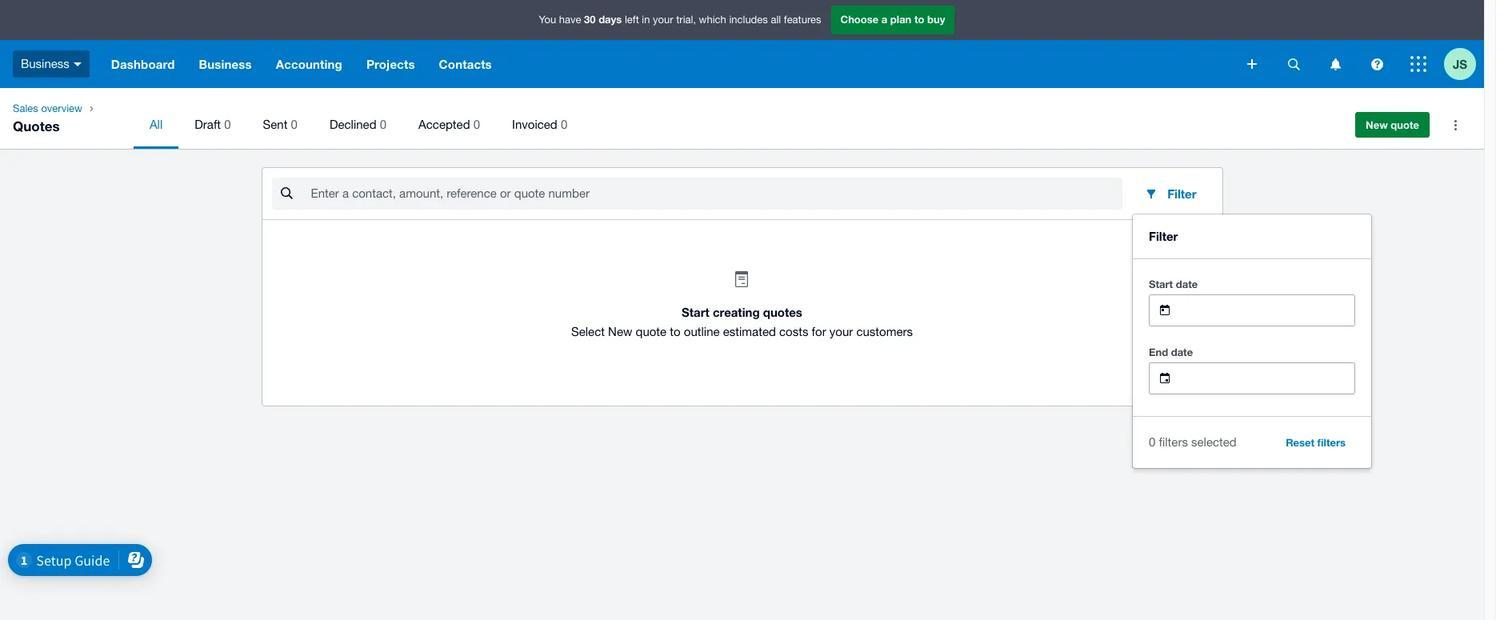 Task type: locate. For each thing, give the bounding box(es) containing it.
0 horizontal spatial svg image
[[1288, 58, 1300, 70]]

left
[[625, 14, 639, 26]]

your right for
[[829, 325, 853, 338]]

choose
[[840, 13, 879, 26]]

date right end
[[1171, 345, 1193, 358]]

all link
[[134, 101, 179, 149]]

overview
[[41, 102, 82, 114]]

0 filters selected
[[1149, 435, 1237, 448]]

start
[[1149, 277, 1173, 290], [682, 305, 709, 319]]

accepted 0
[[418, 118, 480, 131]]

quote left shortcuts image
[[1391, 118, 1419, 131]]

filter
[[1167, 186, 1196, 201], [1149, 229, 1178, 243]]

date for start date
[[1176, 277, 1198, 290]]

choose a plan to buy
[[840, 13, 945, 26]]

1 horizontal spatial filters
[[1317, 436, 1346, 448]]

1 vertical spatial your
[[829, 325, 853, 338]]

sales
[[13, 102, 38, 114]]

0 horizontal spatial new
[[608, 325, 632, 338]]

accounting button
[[264, 40, 354, 88]]

business button
[[0, 40, 99, 88], [187, 40, 264, 88]]

quotes element
[[0, 88, 1484, 149]]

includes
[[729, 14, 768, 26]]

date up end date
[[1176, 277, 1198, 290]]

selected
[[1191, 435, 1237, 448]]

costs
[[779, 325, 808, 338]]

menu
[[134, 101, 1333, 149]]

1 horizontal spatial to
[[914, 13, 924, 26]]

filters inside button
[[1317, 436, 1346, 448]]

start date
[[1149, 277, 1198, 290]]

0 for invoiced 0
[[561, 118, 567, 131]]

0 horizontal spatial your
[[653, 14, 673, 26]]

plan
[[890, 13, 911, 26]]

end date
[[1149, 345, 1193, 358]]

business up sales overview
[[21, 57, 69, 70]]

svg image
[[1330, 58, 1340, 70], [1371, 58, 1383, 70], [1247, 59, 1257, 69], [73, 62, 81, 66]]

to left buy
[[914, 13, 924, 26]]

filters
[[1159, 435, 1188, 448], [1317, 436, 1346, 448]]

1 horizontal spatial start
[[1149, 277, 1173, 290]]

1 horizontal spatial business button
[[187, 40, 264, 88]]

0 horizontal spatial business button
[[0, 40, 99, 88]]

0 horizontal spatial start
[[682, 305, 709, 319]]

1 horizontal spatial svg image
[[1410, 56, 1426, 72]]

0 vertical spatial filter
[[1167, 186, 1196, 201]]

Start date field
[[1187, 295, 1354, 325]]

sales overview
[[13, 102, 82, 114]]

all
[[771, 14, 781, 26]]

1 vertical spatial to
[[670, 325, 681, 338]]

filters right reset
[[1317, 436, 1346, 448]]

0 right draft
[[224, 118, 231, 131]]

estimated
[[723, 325, 776, 338]]

navigation containing dashboard
[[99, 40, 1236, 88]]

1 vertical spatial filter
[[1149, 229, 1178, 243]]

start up outline
[[682, 305, 709, 319]]

quote
[[1391, 118, 1419, 131], [636, 325, 667, 338]]

date
[[1176, 277, 1198, 290], [1171, 345, 1193, 358]]

0 right accepted
[[473, 118, 480, 131]]

your
[[653, 14, 673, 26], [829, 325, 853, 338]]

0 vertical spatial quote
[[1391, 118, 1419, 131]]

business button up draft 0
[[187, 40, 264, 88]]

new quote
[[1366, 118, 1419, 131]]

0 right declined
[[380, 118, 386, 131]]

0 vertical spatial start
[[1149, 277, 1173, 290]]

shortcuts image
[[1439, 109, 1471, 141]]

outline
[[684, 325, 720, 338]]

new
[[1366, 118, 1388, 131], [608, 325, 632, 338]]

1 horizontal spatial business
[[199, 57, 252, 71]]

1 vertical spatial quote
[[636, 325, 667, 338]]

business button up sales overview
[[0, 40, 99, 88]]

1 vertical spatial date
[[1171, 345, 1193, 358]]

0 vertical spatial to
[[914, 13, 924, 26]]

business
[[21, 57, 69, 70], [199, 57, 252, 71]]

1 vertical spatial start
[[682, 305, 709, 319]]

declined
[[330, 118, 376, 131]]

projects
[[366, 57, 415, 71]]

filters left selected
[[1159, 435, 1188, 448]]

quotes
[[763, 305, 802, 319]]

all
[[150, 118, 163, 131]]

navigation
[[99, 40, 1236, 88]]

1 horizontal spatial your
[[829, 325, 853, 338]]

1 horizontal spatial quote
[[1391, 118, 1419, 131]]

your right in at left
[[653, 14, 673, 26]]

start creating quotes select new quote to outline estimated costs for your customers
[[571, 305, 913, 338]]

1 horizontal spatial new
[[1366, 118, 1388, 131]]

start inside start creating quotes select new quote to outline estimated costs for your customers
[[682, 305, 709, 319]]

0 for accepted 0
[[473, 118, 480, 131]]

filters for 0
[[1159, 435, 1188, 448]]

you have 30 days left in your trial, which includes all features
[[539, 13, 821, 26]]

business up draft 0
[[199, 57, 252, 71]]

svg image inside business popup button
[[73, 62, 81, 66]]

0 horizontal spatial to
[[670, 325, 681, 338]]

dashboard
[[111, 57, 175, 71]]

new inside quotes 'element'
[[1366, 118, 1388, 131]]

0 for draft 0
[[224, 118, 231, 131]]

0 vertical spatial date
[[1176, 277, 1198, 290]]

0 left selected
[[1149, 435, 1155, 448]]

0 vertical spatial new
[[1366, 118, 1388, 131]]

svg image
[[1410, 56, 1426, 72], [1288, 58, 1300, 70]]

to inside start creating quotes select new quote to outline estimated costs for your customers
[[670, 325, 681, 338]]

start for date
[[1149, 277, 1173, 290]]

invoiced
[[512, 118, 557, 131]]

1 business button from the left
[[0, 40, 99, 88]]

trial,
[[676, 14, 696, 26]]

creating
[[713, 305, 760, 319]]

quote left outline
[[636, 325, 667, 338]]

start inside filter group
[[1149, 277, 1173, 290]]

reset filters button
[[1276, 426, 1355, 458]]

Enter a contact, amount, reference or quote number field
[[309, 178, 1123, 209]]

0
[[224, 118, 231, 131], [291, 118, 298, 131], [380, 118, 386, 131], [473, 118, 480, 131], [561, 118, 567, 131], [1149, 435, 1155, 448]]

0 horizontal spatial filters
[[1159, 435, 1188, 448]]

30
[[584, 13, 596, 26]]

your inside you have 30 days left in your trial, which includes all features
[[653, 14, 673, 26]]

features
[[784, 14, 821, 26]]

banner containing js
[[0, 0, 1484, 88]]

new quote link
[[1355, 112, 1430, 138]]

1 vertical spatial new
[[608, 325, 632, 338]]

0 right invoiced
[[561, 118, 567, 131]]

menu containing all
[[134, 101, 1333, 149]]

0 vertical spatial your
[[653, 14, 673, 26]]

0 right the sent
[[291, 118, 298, 131]]

reset filters
[[1286, 436, 1346, 448]]

new left shortcuts image
[[1366, 118, 1388, 131]]

banner
[[0, 0, 1484, 88]]

select
[[571, 325, 605, 338]]

to
[[914, 13, 924, 26], [670, 325, 681, 338]]

filter button
[[1132, 178, 1209, 210]]

0 horizontal spatial quote
[[636, 325, 667, 338]]

date for end date
[[1171, 345, 1193, 358]]

2 business button from the left
[[187, 40, 264, 88]]

start up end
[[1149, 277, 1173, 290]]

have
[[559, 14, 581, 26]]

to left outline
[[670, 325, 681, 338]]

quotes
[[13, 118, 60, 134]]

new right select
[[608, 325, 632, 338]]



Task type: vqa. For each thing, say whether or not it's contained in the screenshot.
• inside the unnamed expense cost 14.00 • non-chargeable
no



Task type: describe. For each thing, give the bounding box(es) containing it.
you
[[539, 14, 556, 26]]

draft 0
[[195, 118, 231, 131]]

menu inside quotes 'element'
[[134, 101, 1333, 149]]

sales overview link
[[6, 101, 89, 117]]

a
[[881, 13, 887, 26]]

reset
[[1286, 436, 1314, 448]]

js
[[1453, 56, 1467, 71]]

customers
[[856, 325, 913, 338]]

projects button
[[354, 40, 427, 88]]

invoiced 0
[[512, 118, 567, 131]]

sent 0
[[263, 118, 298, 131]]

end
[[1149, 345, 1168, 358]]

navigation inside banner
[[99, 40, 1236, 88]]

filter inside group
[[1149, 229, 1178, 243]]

contacts
[[439, 57, 492, 71]]

for
[[812, 325, 826, 338]]

declined 0
[[330, 118, 386, 131]]

in
[[642, 14, 650, 26]]

js button
[[1444, 40, 1484, 88]]

accepted
[[418, 118, 470, 131]]

contacts button
[[427, 40, 504, 88]]

0 for sent 0
[[291, 118, 298, 131]]

filter inside popup button
[[1167, 186, 1196, 201]]

start for creating
[[682, 305, 709, 319]]

your inside start creating quotes select new quote to outline estimated costs for your customers
[[829, 325, 853, 338]]

days
[[599, 13, 622, 26]]

0 for declined 0
[[380, 118, 386, 131]]

business inside navigation
[[199, 57, 252, 71]]

sent
[[263, 118, 288, 131]]

draft
[[195, 118, 221, 131]]

dashboard link
[[99, 40, 187, 88]]

which
[[699, 14, 726, 26]]

accounting
[[276, 57, 342, 71]]

0 horizontal spatial business
[[21, 57, 69, 70]]

buy
[[927, 13, 945, 26]]

new inside start creating quotes select new quote to outline estimated costs for your customers
[[608, 325, 632, 338]]

quote inside 'element'
[[1391, 118, 1419, 131]]

filters for reset
[[1317, 436, 1346, 448]]

filter group
[[1133, 214, 1371, 468]]

End date field
[[1187, 363, 1354, 393]]

quote inside start creating quotes select new quote to outline estimated costs for your customers
[[636, 325, 667, 338]]

0 inside filter group
[[1149, 435, 1155, 448]]



